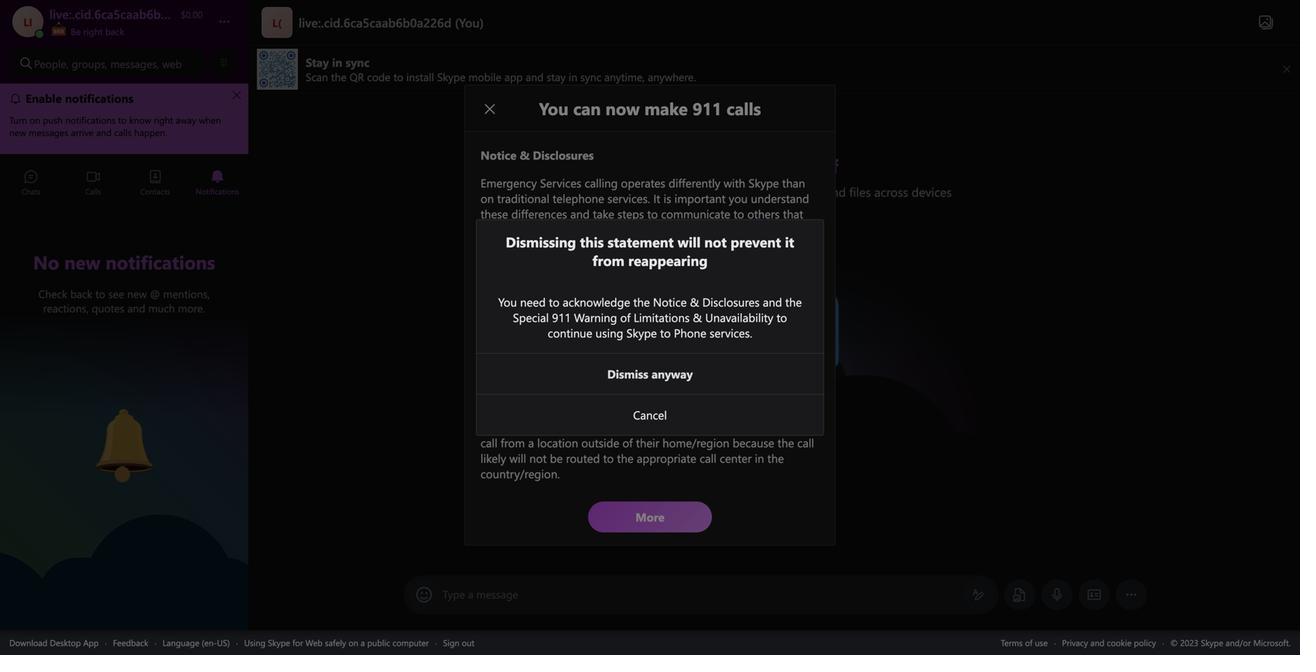 Task type: vqa. For each thing, say whether or not it's contained in the screenshot.
can
no



Task type: describe. For each thing, give the bounding box(es) containing it.
app
[[83, 637, 99, 649]]

using
[[244, 637, 266, 649]]

1 vertical spatial a
[[361, 637, 365, 649]]

web
[[305, 637, 323, 649]]

language (en-us)
[[163, 637, 230, 649]]

sign out
[[443, 637, 475, 649]]

and
[[1091, 637, 1105, 649]]

message
[[477, 587, 518, 602]]

use
[[1035, 637, 1048, 649]]

safely
[[325, 637, 346, 649]]

terms of use link
[[1001, 637, 1048, 649]]

privacy and cookie policy link
[[1062, 637, 1156, 649]]

for
[[293, 637, 303, 649]]

(en-
[[202, 637, 217, 649]]

policy
[[1134, 637, 1156, 649]]

groups,
[[72, 56, 108, 71]]

live:.cid.6ca5caab6b0a226d
[[299, 14, 452, 31]]

skype
[[268, 637, 290, 649]]

cookie
[[1107, 637, 1132, 649]]

terms of use
[[1001, 637, 1048, 649]]

of
[[1025, 637, 1033, 649]]

Type a message text field
[[443, 587, 960, 603]]

public
[[367, 637, 390, 649]]

on
[[349, 637, 358, 649]]

using skype for web safely on a public computer
[[244, 637, 429, 649]]

0 vertical spatial a
[[468, 587, 474, 602]]

right
[[83, 25, 103, 38]]

sign
[[443, 637, 460, 649]]

sign out link
[[443, 637, 475, 649]]



Task type: locate. For each thing, give the bounding box(es) containing it.
a right 'type'
[[468, 587, 474, 602]]

1 horizontal spatial a
[[468, 587, 474, 602]]

out
[[462, 637, 475, 649]]

messages,
[[110, 56, 159, 71]]

download
[[9, 637, 48, 649]]

type a message
[[443, 587, 518, 602]]

be
[[71, 25, 81, 38]]

web
[[162, 56, 182, 71]]

0 horizontal spatial a
[[361, 637, 365, 649]]

language (en-us) link
[[163, 637, 230, 649]]

feedback
[[113, 637, 148, 649]]

people,
[[34, 56, 69, 71]]

terms
[[1001, 637, 1023, 649]]

people, groups, messages, web
[[34, 56, 182, 71]]

type
[[443, 587, 465, 602]]

download desktop app link
[[9, 637, 99, 649]]

desktop
[[50, 637, 81, 649]]

download desktop app
[[9, 637, 99, 649]]

using skype for web safely on a public computer link
[[244, 637, 429, 649]]

be right back
[[68, 25, 124, 38]]

language
[[163, 637, 199, 649]]

be right back button
[[50, 22, 203, 38]]

privacy
[[1062, 637, 1088, 649]]

live:.cid.6ca5caab6b0a226d (you)
[[299, 14, 484, 31]]

computer
[[393, 637, 429, 649]]

tab list
[[0, 163, 248, 205]]

back
[[105, 25, 124, 38]]

people, groups, messages, web button
[[12, 50, 205, 77]]

a
[[468, 587, 474, 602], [361, 637, 365, 649]]

a right on on the bottom of page
[[361, 637, 365, 649]]

feedback link
[[113, 637, 148, 649]]

us)
[[217, 637, 230, 649]]

bell
[[78, 404, 98, 421]]

(you)
[[455, 14, 484, 31]]

privacy and cookie policy
[[1062, 637, 1156, 649]]



